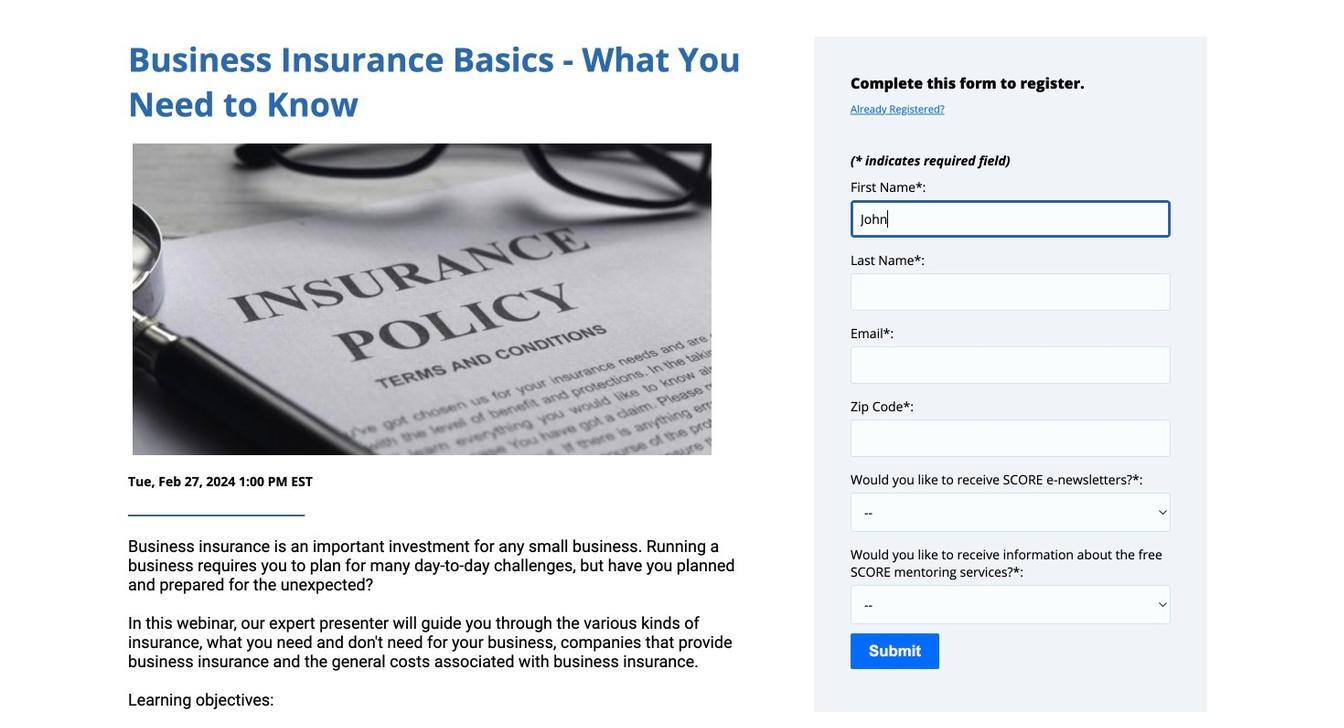 Task type: locate. For each thing, give the bounding box(es) containing it.
None text field
[[851, 200, 1171, 238]]

None submit
[[851, 634, 939, 670]]

None text field
[[851, 274, 1171, 311], [851, 420, 1171, 457], [851, 274, 1171, 311], [851, 420, 1171, 457]]

register for the webcast form
[[851, 37, 1171, 688]]

None email field
[[851, 347, 1171, 384]]



Task type: vqa. For each thing, say whether or not it's contained in the screenshot.
Julie Brander image
no



Task type: describe. For each thing, give the bounding box(es) containing it.
none submit inside register for the webcast form
[[851, 634, 939, 670]]

webcast details element
[[128, 37, 741, 713]]



